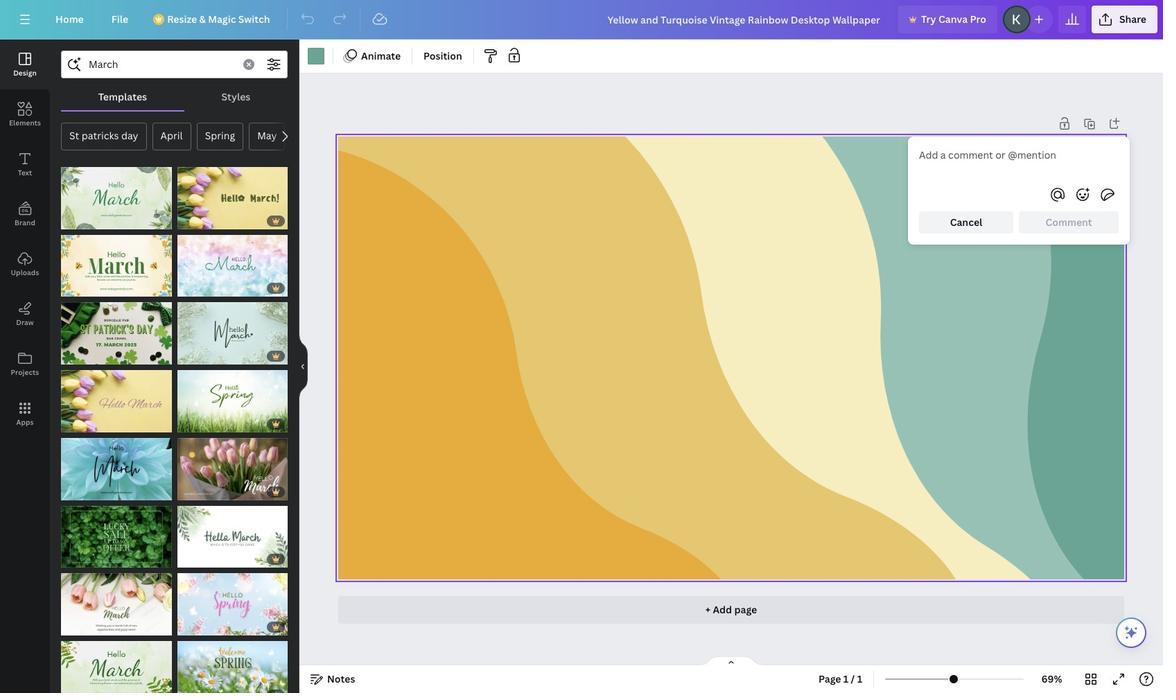 Task type: vqa. For each thing, say whether or not it's contained in the screenshot.
the bottom Let's
no



Task type: locate. For each thing, give the bounding box(es) containing it.
resize
[[167, 12, 197, 26]]

cancel button
[[919, 211, 1014, 234]]

page
[[819, 672, 841, 686]]

draw button
[[0, 289, 50, 339]]

colorful modern photo flowers wish hello march spring facebook cover group
[[61, 565, 172, 636]]

green and yellow illustration hello march facebook cover image
[[61, 235, 172, 297]]

may
[[257, 129, 277, 142]]

vanilla cute natural hello march facebook cover image
[[177, 235, 288, 297]]

white green minimalist hello march facebook cover image
[[177, 506, 288, 568]]

colorful modern photo flowers hello march spring facebook cover group
[[177, 430, 288, 500]]

green watercolor hello march facebook cover group
[[61, 633, 172, 693]]

1 left / on the right of the page
[[844, 672, 849, 686]]

yellow modern hello march facebook cover group
[[61, 362, 172, 433]]

uploads button
[[0, 239, 50, 289]]

share button
[[1092, 6, 1158, 33]]

draw
[[16, 318, 34, 327]]

yellow green colorful hello march facebook cover image
[[177, 167, 288, 229]]

templates button
[[61, 84, 184, 110]]

hello march blue flower facebook cover image
[[61, 438, 172, 500]]

position
[[424, 49, 462, 62]]

green lucky clover sale facebook cover group
[[61, 497, 172, 568]]

0 horizontal spatial 1
[[844, 672, 849, 686]]

try canva pro button
[[898, 6, 998, 33]]

1
[[844, 672, 849, 686], [857, 672, 862, 686]]

patricks
[[82, 129, 119, 142]]

green white watercolor hello march facebook cover image
[[61, 167, 172, 229]]

69%
[[1042, 672, 1063, 686]]

green and yellow natural welcome spring season facebook cover group
[[177, 633, 288, 693]]

colorful modern photo flowers hello march spring facebook cover image
[[177, 438, 288, 500]]

resize & magic switch button
[[145, 6, 281, 33]]

green lucky clover sale facebook cover image
[[61, 506, 172, 568]]

white green minimalist hello march facebook cover group
[[177, 497, 288, 568]]

1 1 from the left
[[844, 672, 849, 686]]

home
[[55, 12, 84, 26]]

spring
[[205, 129, 235, 142]]

69% button
[[1030, 668, 1075, 691]]

april button
[[152, 123, 191, 150]]

2 1 from the left
[[857, 672, 862, 686]]

hide image
[[299, 333, 308, 400]]

elements button
[[0, 89, 50, 139]]

comment
[[1046, 216, 1092, 229]]

green simple shamrock st patrick's day pub event facebook cover image
[[61, 303, 172, 365]]

green and blue natural hello spring facebook cover group
[[177, 362, 288, 433]]

1 horizontal spatial 1
[[857, 672, 862, 686]]

file
[[111, 12, 128, 26]]

home link
[[44, 6, 95, 33]]

magic
[[208, 12, 236, 26]]

yellow modern hello march facebook cover image
[[61, 370, 172, 433]]

1 right / on the right of the page
[[857, 672, 862, 686]]

templates
[[98, 90, 147, 103]]

/
[[851, 672, 855, 686]]

green light green abstract hello march facebook cover group
[[177, 294, 288, 365]]

day
[[121, 129, 138, 142]]

cancel
[[950, 216, 983, 229]]

projects button
[[0, 339, 50, 389]]

animate button
[[339, 45, 406, 67]]

+ add page
[[706, 603, 757, 616]]

st
[[69, 129, 79, 142]]



Task type: describe. For each thing, give the bounding box(es) containing it.
add
[[713, 603, 732, 616]]

vanilla cute natural hello march facebook cover group
[[177, 227, 288, 297]]

green and yellow natural welcome spring season facebook cover image
[[177, 641, 288, 693]]

page
[[735, 603, 757, 616]]

st patricks day button
[[61, 123, 147, 150]]

blue and pink natural hello spring facebook cover image
[[177, 574, 288, 636]]

canva assistant image
[[1123, 625, 1140, 641]]

brand
[[15, 218, 35, 227]]

show pages image
[[698, 656, 765, 667]]

canva
[[939, 12, 968, 26]]

may button
[[249, 123, 285, 150]]

+
[[706, 603, 711, 616]]

uploads
[[11, 268, 39, 277]]

spring button
[[197, 123, 243, 150]]

Comment draft. Add a comment or @mention. text field
[[919, 148, 1119, 178]]

#57a693 image
[[308, 48, 324, 64]]

&
[[199, 12, 206, 26]]

Design title text field
[[597, 6, 893, 33]]

green and blue natural hello spring facebook cover image
[[177, 370, 288, 433]]

try canva pro
[[921, 12, 986, 26]]

april
[[161, 129, 183, 142]]

share
[[1120, 12, 1147, 26]]

resize & magic switch
[[167, 12, 270, 26]]

apps
[[16, 417, 34, 427]]

text
[[18, 168, 32, 177]]

design
[[13, 68, 37, 78]]

brand button
[[0, 189, 50, 239]]

comment button
[[1019, 211, 1119, 234]]

+ add page button
[[338, 596, 1124, 624]]

apps button
[[0, 389, 50, 439]]

green watercolor hello march facebook cover image
[[61, 641, 172, 693]]

green simple shamrock st patrick's day pub event facebook cover group
[[61, 294, 172, 365]]

green and yellow illustration hello march facebook cover group
[[61, 227, 172, 297]]

notes button
[[305, 668, 361, 691]]

styles
[[221, 90, 251, 103]]

green light green abstract hello march facebook cover image
[[177, 303, 288, 365]]

page 1 / 1
[[819, 672, 862, 686]]

position button
[[418, 45, 468, 67]]

elements
[[9, 118, 41, 128]]

switch
[[238, 12, 270, 26]]

green white watercolor hello march facebook cover group
[[61, 159, 172, 229]]

text button
[[0, 139, 50, 189]]

colorful modern photo flowers wish hello march spring facebook cover image
[[61, 574, 172, 636]]

animate
[[361, 49, 401, 62]]

hello march blue flower facebook cover group
[[61, 430, 172, 500]]

yellow green colorful hello march facebook cover group
[[177, 159, 288, 229]]

main menu bar
[[0, 0, 1163, 40]]

try
[[921, 12, 936, 26]]

design button
[[0, 40, 50, 89]]

pro
[[970, 12, 986, 26]]

Use 5+ words to describe... search field
[[89, 51, 235, 78]]

st patricks day
[[69, 129, 138, 142]]

file button
[[100, 6, 139, 33]]

blue and pink natural hello spring facebook cover group
[[177, 565, 288, 636]]

notes
[[327, 672, 355, 686]]

styles button
[[184, 84, 288, 110]]

projects
[[11, 367, 39, 377]]

side panel tab list
[[0, 40, 50, 439]]



